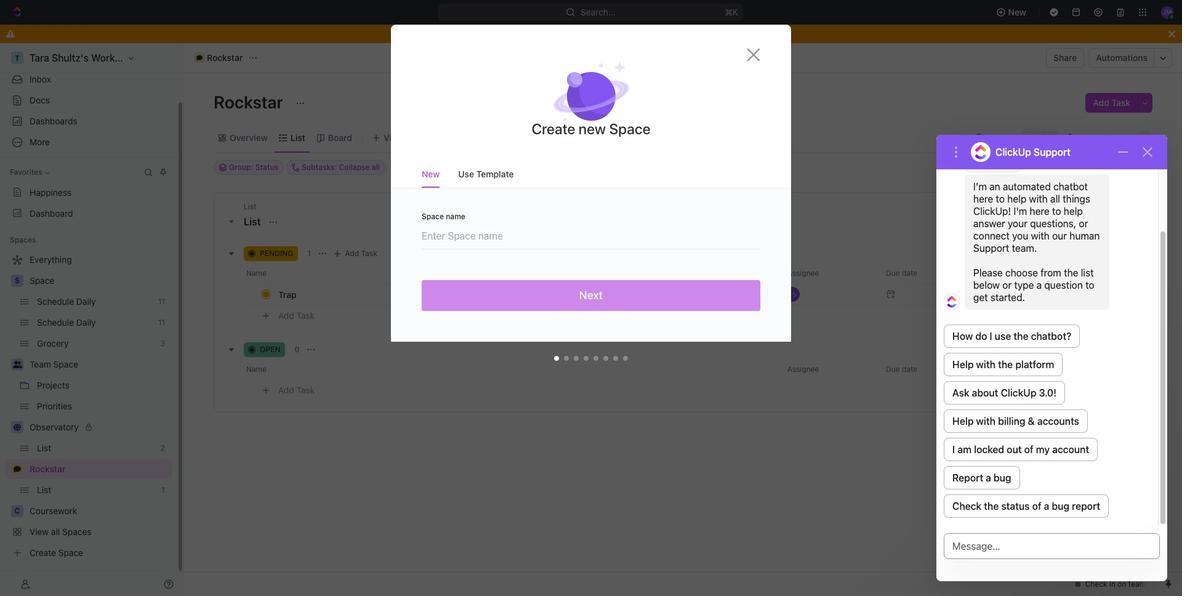 Task type: locate. For each thing, give the bounding box(es) containing it.
new
[[1009, 7, 1027, 17], [422, 169, 440, 179]]

add down open
[[278, 385, 294, 395]]

rockstar right comment icon
[[207, 52, 243, 63]]

tree containing space
[[5, 250, 172, 563]]

automations button
[[1091, 49, 1154, 67]]

sidebar navigation
[[0, 43, 184, 596]]

tree inside sidebar navigation
[[5, 250, 172, 563]]

overview
[[230, 132, 268, 143]]

add for add task button underneath trap
[[278, 310, 294, 321]]

add task for add task button underneath trap
[[278, 310, 315, 321]]

new inside new button
[[1009, 7, 1027, 17]]

1 vertical spatial rockstar
[[214, 92, 287, 112]]

space right team
[[53, 359, 78, 370]]

add for add task button under 0
[[278, 385, 294, 395]]

add task right 1
[[345, 249, 378, 258]]

automations
[[1097, 52, 1148, 63]]

search...
[[581, 7, 616, 17]]

rockstar link
[[192, 51, 246, 65], [30, 460, 170, 479]]

customize
[[1078, 132, 1121, 143]]

docs
[[30, 95, 50, 105]]

dashboards link
[[5, 111, 172, 131]]

0 vertical spatial new
[[1009, 7, 1027, 17]]

1 horizontal spatial list
[[291, 132, 305, 143]]

0 vertical spatial rockstar
[[207, 52, 243, 63]]

list
[[291, 132, 305, 143], [244, 216, 263, 227]]

task down trap
[[297, 310, 315, 321]]

search
[[987, 132, 1016, 143]]

Enter Space na﻿me text field
[[422, 221, 761, 249]]

add task button down trap
[[273, 309, 320, 323]]

add task for add task button under 0
[[278, 385, 315, 395]]

list left board link
[[291, 132, 305, 143]]

0 horizontal spatial list
[[244, 216, 263, 227]]

inbox link
[[5, 70, 172, 89]]

space
[[609, 120, 651, 137], [422, 212, 444, 221], [30, 275, 54, 286], [53, 359, 78, 370]]

rockstar right comment image
[[30, 464, 65, 474]]

use template
[[459, 169, 514, 179]]

add task button down 0
[[273, 383, 320, 398]]

add down trap
[[278, 310, 294, 321]]

task up customize
[[1112, 97, 1131, 108]]

tree
[[5, 250, 172, 563]]

open
[[260, 345, 281, 354]]

0 vertical spatial rockstar link
[[192, 51, 246, 65]]

task for add task button over customize
[[1112, 97, 1131, 108]]

happiness link
[[5, 182, 172, 202]]

add task for add task button over customize
[[1094, 97, 1131, 108]]

next
[[580, 289, 603, 302]]

new inside create new space dialog
[[422, 169, 440, 179]]

add task
[[1094, 97, 1131, 108], [345, 249, 378, 258], [278, 310, 315, 321], [278, 385, 315, 395]]

team space
[[30, 359, 78, 370]]

task for add task button under 0
[[297, 385, 315, 395]]

add task button
[[1086, 93, 1138, 113], [330, 246, 383, 261], [273, 309, 320, 323], [273, 383, 320, 398]]

pending
[[260, 249, 293, 258]]

space name
[[422, 212, 466, 221]]

0 vertical spatial list
[[291, 132, 305, 143]]

board
[[328, 132, 352, 143]]

next button
[[422, 280, 761, 311]]

add up customize
[[1094, 97, 1110, 108]]

space left name
[[422, 212, 444, 221]]

board link
[[326, 129, 352, 146]]

1 vertical spatial new
[[422, 169, 440, 179]]

use
[[459, 169, 474, 179]]

add task down 0
[[278, 385, 315, 395]]

add
[[1094, 97, 1110, 108], [345, 249, 359, 258], [278, 310, 294, 321], [278, 385, 294, 395]]

task
[[1112, 97, 1131, 108], [361, 249, 378, 258], [297, 310, 315, 321], [297, 385, 315, 395]]

team space link
[[30, 355, 170, 375]]

happiness
[[30, 187, 71, 197]]

comment image
[[197, 55, 203, 61]]

dashboard link
[[5, 203, 172, 223]]

new button
[[992, 2, 1034, 22]]

add task down trap
[[278, 310, 315, 321]]

add right 1
[[345, 249, 359, 258]]

hide
[[1037, 132, 1056, 143]]

task right 1
[[361, 249, 378, 258]]

rockstar
[[207, 52, 243, 63], [214, 92, 287, 112], [30, 464, 65, 474]]

task down 0
[[297, 385, 315, 395]]

add task up customize
[[1094, 97, 1131, 108]]

0 horizontal spatial rockstar link
[[30, 460, 170, 479]]

rockstar up overview
[[214, 92, 287, 112]]

1 horizontal spatial new
[[1009, 7, 1027, 17]]

list up pending
[[244, 216, 263, 227]]

0 horizontal spatial new
[[422, 169, 440, 179]]

2 vertical spatial rockstar
[[30, 464, 65, 474]]



Task type: vqa. For each thing, say whether or not it's contained in the screenshot.
Search
yes



Task type: describe. For each thing, give the bounding box(es) containing it.
space, , element
[[11, 275, 23, 287]]

team
[[30, 359, 51, 370]]

docs link
[[5, 91, 172, 110]]

favorites
[[10, 168, 42, 177]]

add for add task button over customize
[[1094, 97, 1110, 108]]

space right new
[[609, 120, 651, 137]]

s
[[15, 276, 20, 285]]

task for add task button underneath trap
[[297, 310, 315, 321]]

trap
[[278, 289, 297, 300]]

share button
[[1047, 48, 1085, 68]]

inbox
[[30, 74, 51, 84]]

add task button right 1
[[330, 246, 383, 261]]

1 vertical spatial rockstar link
[[30, 460, 170, 479]]

1 vertical spatial list
[[244, 216, 263, 227]]

⌘k
[[725, 7, 739, 17]]

create new space dialog
[[391, 25, 792, 373]]

search button
[[971, 129, 1020, 146]]

overview link
[[227, 129, 268, 146]]

new
[[579, 120, 606, 137]]

share
[[1054, 52, 1078, 63]]

0
[[295, 345, 300, 354]]

dashboard
[[30, 208, 73, 218]]

Search tasks... text field
[[1029, 158, 1153, 177]]

list inside "link"
[[291, 132, 305, 143]]

dashboards
[[30, 116, 77, 126]]

list link
[[288, 129, 305, 146]]

hide button
[[1022, 129, 1059, 146]]

globe image
[[14, 424, 21, 431]]

add task button up customize
[[1086, 93, 1138, 113]]

favorites button
[[5, 165, 55, 180]]

spaces
[[10, 235, 36, 245]]

comment image
[[14, 466, 21, 473]]

create new space
[[532, 120, 651, 137]]

observatory link
[[30, 418, 170, 437]]

trap link
[[275, 286, 778, 303]]

name
[[446, 212, 466, 221]]

space link
[[30, 271, 170, 291]]

observatory
[[30, 422, 79, 432]]

1 horizontal spatial rockstar link
[[192, 51, 246, 65]]

space right space, , element at top left
[[30, 275, 54, 286]]

user group image
[[13, 361, 22, 368]]

rockstar inside sidebar navigation
[[30, 464, 65, 474]]

customize button
[[1062, 129, 1125, 146]]

1
[[308, 249, 311, 258]]

create
[[532, 120, 576, 137]]

template
[[477, 169, 514, 179]]



